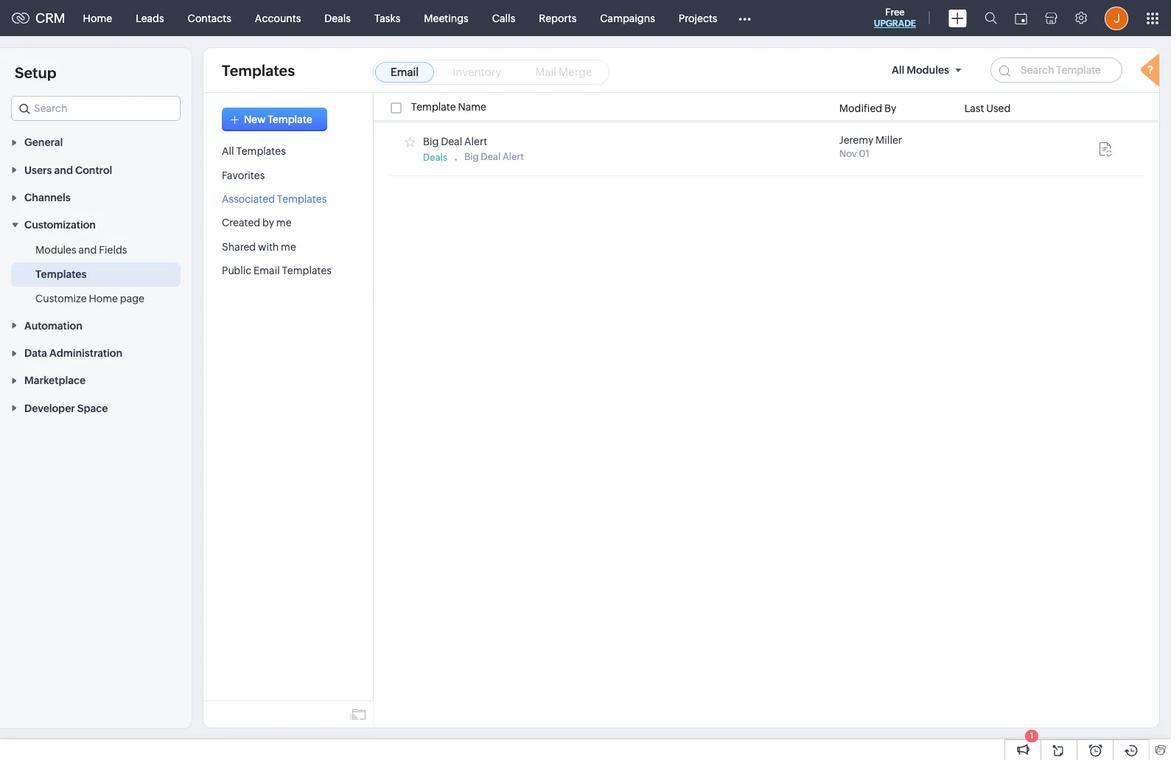 Task type: describe. For each thing, give the bounding box(es) containing it.
control
[[75, 164, 112, 176]]

big deal alert link
[[423, 135, 487, 147]]

All Modules field
[[886, 58, 972, 83]]

calls link
[[480, 0, 527, 36]]

created
[[222, 217, 260, 229]]

crm
[[35, 10, 65, 26]]

miller
[[876, 134, 902, 146]]

nov
[[840, 148, 857, 159]]

automation button
[[0, 311, 192, 339]]

jeremy
[[840, 134, 874, 146]]

with
[[258, 241, 279, 253]]

shared with me link
[[222, 241, 296, 253]]

free
[[886, 7, 905, 18]]

Search text field
[[12, 97, 180, 120]]

me for shared with me
[[281, 241, 296, 253]]

marketplace button
[[0, 366, 192, 394]]

public email templates
[[222, 265, 332, 277]]

campaigns
[[600, 12, 655, 24]]

new template
[[244, 114, 313, 125]]

free upgrade
[[874, 7, 916, 29]]

name
[[458, 101, 487, 113]]

0 vertical spatial home
[[83, 12, 112, 24]]

customization region
[[0, 238, 192, 311]]

me for created by me
[[276, 217, 292, 229]]

template name
[[411, 101, 487, 113]]

templates up new
[[222, 62, 295, 79]]

create menu element
[[940, 0, 976, 36]]

email link
[[375, 62, 434, 83]]

page
[[120, 293, 144, 305]]

search image
[[985, 12, 997, 24]]

users
[[24, 164, 52, 176]]

accounts
[[255, 12, 301, 24]]

leads
[[136, 12, 164, 24]]

users and control
[[24, 164, 112, 176]]

reports
[[539, 12, 577, 24]]

leads link
[[124, 0, 176, 36]]

templates link
[[35, 267, 87, 282]]

templates up favorites
[[236, 145, 286, 157]]

data administration button
[[0, 339, 192, 366]]

0 vertical spatial big deal alert
[[423, 135, 487, 147]]

customize
[[35, 293, 87, 305]]

general button
[[0, 128, 192, 156]]

modules inside field
[[907, 64, 950, 76]]

create menu image
[[949, 9, 967, 27]]

deals link
[[313, 0, 363, 36]]

tasks
[[374, 12, 401, 24]]

new template button
[[222, 108, 327, 131]]

1 horizontal spatial big
[[464, 151, 479, 162]]

templates down shared with me 'link'
[[282, 265, 332, 277]]

used
[[987, 103, 1011, 114]]

channels
[[24, 192, 71, 204]]

automation
[[24, 320, 82, 332]]

customization
[[24, 219, 96, 231]]

contacts
[[188, 12, 231, 24]]

channels button
[[0, 183, 192, 211]]

marketplace
[[24, 375, 86, 387]]

0 vertical spatial big
[[423, 135, 439, 147]]

templates inside customization region
[[35, 269, 87, 280]]

jeremy miller link
[[840, 134, 902, 146]]

tasks link
[[363, 0, 412, 36]]

1 vertical spatial email
[[254, 265, 280, 277]]

modules inside customization region
[[35, 244, 76, 256]]

associated templates
[[222, 193, 327, 205]]

created by me
[[222, 217, 292, 229]]

01
[[859, 148, 870, 159]]

all for all modules
[[892, 64, 905, 76]]

space
[[77, 402, 108, 414]]

1 vertical spatial big deal alert
[[464, 151, 524, 162]]

modified
[[840, 103, 883, 114]]

shared with me
[[222, 241, 296, 253]]

new
[[244, 114, 266, 125]]

developer
[[24, 402, 75, 414]]

jeremy miller nov 01
[[840, 134, 902, 159]]

Other Modules field
[[729, 6, 761, 30]]

created by me link
[[222, 217, 292, 229]]

associated
[[222, 193, 275, 205]]

customize home page
[[35, 293, 144, 305]]

last
[[965, 103, 985, 114]]



Task type: locate. For each thing, give the bounding box(es) containing it.
1 vertical spatial home
[[89, 293, 118, 305]]

meetings link
[[412, 0, 480, 36]]

public
[[222, 265, 252, 277]]

upgrade
[[874, 18, 916, 29]]

Search Template text field
[[991, 58, 1123, 83]]

template
[[411, 101, 456, 113], [268, 114, 313, 125]]

and inside customization region
[[78, 244, 97, 256]]

home link
[[71, 0, 124, 36]]

0 vertical spatial all
[[892, 64, 905, 76]]

all
[[892, 64, 905, 76], [222, 145, 234, 157]]

profile element
[[1096, 0, 1138, 36]]

me right with
[[281, 241, 296, 253]]

developer space button
[[0, 394, 192, 422]]

1 vertical spatial deal
[[481, 151, 501, 162]]

1 horizontal spatial email
[[391, 66, 419, 78]]

favorites
[[222, 169, 265, 181]]

template inside button
[[268, 114, 313, 125]]

all for all templates
[[222, 145, 234, 157]]

home up automation dropdown button
[[89, 293, 118, 305]]

all inside field
[[892, 64, 905, 76]]

0 vertical spatial deals
[[325, 12, 351, 24]]

meetings
[[424, 12, 469, 24]]

deal
[[441, 135, 462, 147], [481, 151, 501, 162]]

0 vertical spatial deal
[[441, 135, 462, 147]]

and left fields
[[78, 244, 97, 256]]

me right by
[[276, 217, 292, 229]]

me
[[276, 217, 292, 229], [281, 241, 296, 253]]

1 vertical spatial me
[[281, 241, 296, 253]]

big
[[423, 135, 439, 147], [464, 151, 479, 162]]

0 horizontal spatial deal
[[441, 135, 462, 147]]

search element
[[976, 0, 1006, 36]]

big deal alert
[[423, 135, 487, 147], [464, 151, 524, 162]]

1 horizontal spatial deals
[[423, 152, 448, 163]]

campaigns link
[[589, 0, 667, 36]]

all templates link
[[222, 145, 286, 157]]

1 horizontal spatial and
[[78, 244, 97, 256]]

1 vertical spatial all
[[222, 145, 234, 157]]

projects
[[679, 12, 718, 24]]

0 horizontal spatial modules
[[35, 244, 76, 256]]

last used
[[965, 103, 1011, 114]]

1
[[1030, 731, 1034, 740]]

and for users
[[54, 164, 73, 176]]

data administration
[[24, 347, 122, 359]]

None field
[[11, 96, 181, 121]]

home inside customize home page link
[[89, 293, 118, 305]]

all up by
[[892, 64, 905, 76]]

email
[[391, 66, 419, 78], [254, 265, 280, 277]]

1 horizontal spatial all
[[892, 64, 905, 76]]

data
[[24, 347, 47, 359]]

calls
[[492, 12, 516, 24]]

0 vertical spatial alert
[[464, 135, 487, 147]]

deals down big deal alert link at the top
[[423, 152, 448, 163]]

all up favorites
[[222, 145, 234, 157]]

and right users
[[54, 164, 73, 176]]

template right new
[[268, 114, 313, 125]]

deals
[[325, 12, 351, 24], [423, 152, 448, 163]]

all modules
[[892, 64, 950, 76]]

0 horizontal spatial all
[[222, 145, 234, 157]]

public email templates link
[[222, 265, 332, 277]]

0 horizontal spatial alert
[[464, 135, 487, 147]]

1 vertical spatial and
[[78, 244, 97, 256]]

by
[[262, 217, 274, 229]]

crm link
[[12, 10, 65, 26]]

calendar image
[[1015, 12, 1028, 24]]

and for modules
[[78, 244, 97, 256]]

templates up "customize"
[[35, 269, 87, 280]]

big down big deal alert link at the top
[[464, 151, 479, 162]]

0 horizontal spatial big
[[423, 135, 439, 147]]

favorites link
[[222, 169, 265, 181]]

all templates
[[222, 145, 286, 157]]

big down template name
[[423, 135, 439, 147]]

modules and fields
[[35, 244, 127, 256]]

0 horizontal spatial and
[[54, 164, 73, 176]]

deal down template name
[[441, 135, 462, 147]]

modules up "templates" link
[[35, 244, 76, 256]]

1 vertical spatial big
[[464, 151, 479, 162]]

administration
[[49, 347, 122, 359]]

0 horizontal spatial template
[[268, 114, 313, 125]]

home right crm
[[83, 12, 112, 24]]

by
[[885, 103, 897, 114]]

deals left tasks
[[325, 12, 351, 24]]

1 horizontal spatial alert
[[503, 151, 524, 162]]

profile image
[[1105, 6, 1129, 30]]

customize home page link
[[35, 291, 144, 306]]

1 vertical spatial template
[[268, 114, 313, 125]]

big deal alert down template name
[[423, 135, 487, 147]]

modules down upgrade
[[907, 64, 950, 76]]

0 vertical spatial modules
[[907, 64, 950, 76]]

contacts link
[[176, 0, 243, 36]]

0 horizontal spatial deals
[[325, 12, 351, 24]]

1 horizontal spatial modules
[[907, 64, 950, 76]]

1 horizontal spatial template
[[411, 101, 456, 113]]

fields
[[99, 244, 127, 256]]

shared
[[222, 241, 256, 253]]

customization button
[[0, 211, 192, 238]]

and inside dropdown button
[[54, 164, 73, 176]]

1 vertical spatial alert
[[503, 151, 524, 162]]

1 vertical spatial modules
[[35, 244, 76, 256]]

setup
[[15, 64, 56, 81]]

accounts link
[[243, 0, 313, 36]]

1 horizontal spatial deal
[[481, 151, 501, 162]]

templates
[[222, 62, 295, 79], [236, 145, 286, 157], [277, 193, 327, 205], [282, 265, 332, 277], [35, 269, 87, 280]]

0 vertical spatial email
[[391, 66, 419, 78]]

0 vertical spatial template
[[411, 101, 456, 113]]

template left name
[[411, 101, 456, 113]]

templates up created by me link
[[277, 193, 327, 205]]

0 horizontal spatial email
[[254, 265, 280, 277]]

reports link
[[527, 0, 589, 36]]

email up template name
[[391, 66, 419, 78]]

0 vertical spatial me
[[276, 217, 292, 229]]

email down with
[[254, 265, 280, 277]]

associated templates link
[[222, 193, 327, 205]]

alert
[[464, 135, 487, 147], [503, 151, 524, 162]]

0 vertical spatial and
[[54, 164, 73, 176]]

1 vertical spatial deals
[[423, 152, 448, 163]]

users and control button
[[0, 156, 192, 183]]

modules
[[907, 64, 950, 76], [35, 244, 76, 256]]

big deal alert down big deal alert link at the top
[[464, 151, 524, 162]]

modules and fields link
[[35, 243, 127, 258]]

modified by
[[840, 103, 897, 114]]

developer space
[[24, 402, 108, 414]]

general
[[24, 137, 63, 148]]

deal down big deal alert link at the top
[[481, 151, 501, 162]]

home
[[83, 12, 112, 24], [89, 293, 118, 305]]

projects link
[[667, 0, 729, 36]]



Task type: vqa. For each thing, say whether or not it's contained in the screenshot.
Size icon
no



